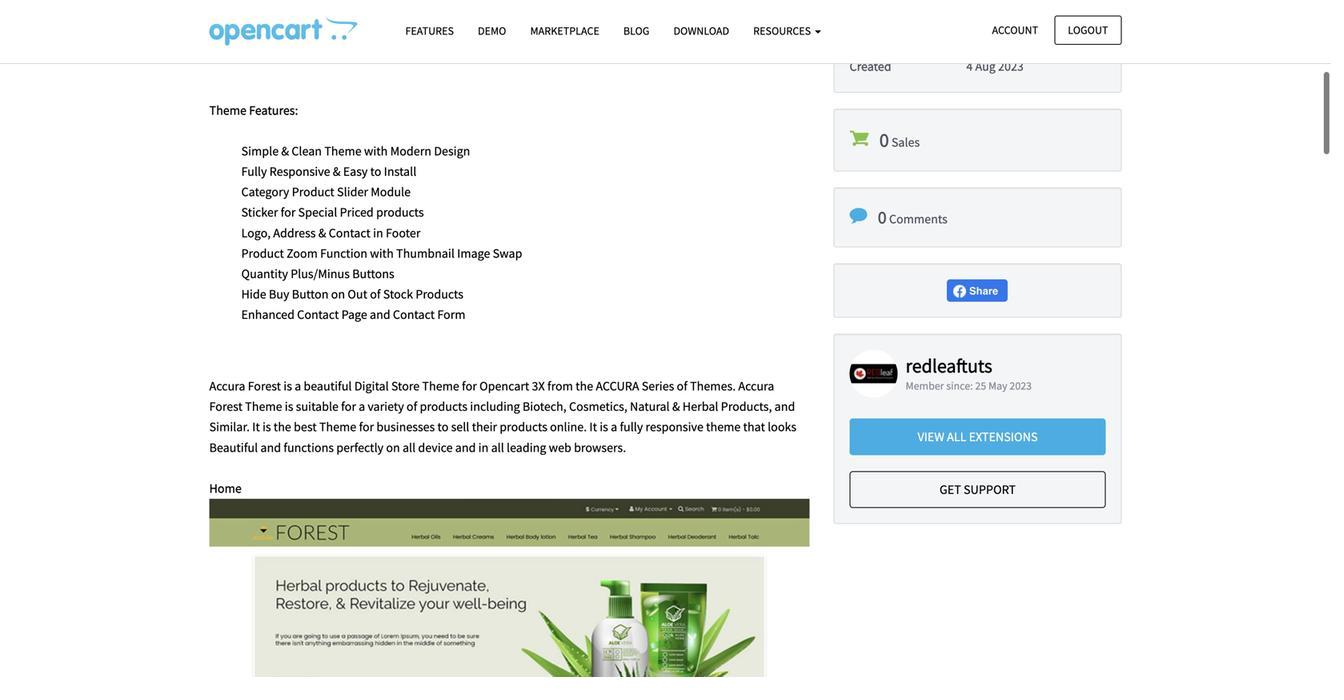 Task type: vqa. For each thing, say whether or not it's contained in the screenshot.
'2023' to the middle
yes



Task type: locate. For each thing, give the bounding box(es) containing it.
2 vertical spatial a
[[611, 420, 617, 436]]

in down their
[[478, 440, 489, 456]]

simple & clean theme with modern design fully responsive & easy to install category product slider module sticker for special priced products logo, address & contact in footer product zoom function with thumbnail image swap quantity plus/minus buttons hide buy button on out of stock products enhanced contact page and contact form
[[241, 143, 522, 323]]

for inside simple & clean theme with modern design fully responsive & easy to install category product slider module sticker for special priced products logo, address & contact in footer product zoom function with thumbnail image swap quantity plus/minus buttons hide buy button on out of stock products enhanced contact page and contact form
[[281, 205, 296, 221]]

0
[[879, 128, 889, 152], [878, 207, 887, 229]]

blog
[[623, 24, 649, 38]]

1 horizontal spatial to
[[437, 420, 449, 436]]

0 for 0 sales
[[879, 128, 889, 152]]

to left sell
[[437, 420, 449, 436]]

0 vertical spatial 0
[[879, 128, 889, 152]]

contact up "function"
[[329, 225, 370, 241]]

1 horizontal spatial it
[[589, 420, 597, 436]]

0 vertical spatial product
[[292, 184, 334, 200]]

cosmetics,
[[569, 399, 627, 415]]

special
[[298, 205, 337, 221]]

product up quantity
[[241, 246, 284, 262]]

1 vertical spatial to
[[437, 420, 449, 436]]

of up businesses
[[407, 399, 417, 415]]

2 aug from the top
[[975, 58, 996, 74]]

the
[[576, 379, 593, 395], [274, 420, 291, 436]]

businesses
[[376, 420, 435, 436]]

2 accura from the left
[[738, 379, 774, 395]]

0 horizontal spatial on
[[331, 287, 345, 303]]

on inside simple & clean theme with modern design fully responsive & easy to install category product slider module sticker for special priced products logo, address & contact in footer product zoom function with thumbnail image swap quantity plus/minus buttons hide buy button on out of stock products enhanced contact page and contact form
[[331, 287, 345, 303]]

1 horizontal spatial forest
[[248, 379, 281, 395]]

1 vertical spatial 2023
[[998, 58, 1024, 74]]

logout link
[[1054, 16, 1122, 45]]

0 vertical spatial forest
[[248, 379, 281, 395]]

1 horizontal spatial of
[[407, 399, 417, 415]]

2 horizontal spatial all
[[947, 429, 966, 445]]

2023 right may
[[1010, 379, 1032, 393]]

with up buttons at the top of the page
[[370, 246, 394, 262]]

module
[[371, 184, 411, 200]]

2023 left logout on the right top of the page
[[998, 21, 1024, 37]]

products up sell
[[420, 399, 468, 415]]

1 vertical spatial products
[[420, 399, 468, 415]]

1 vertical spatial the
[[274, 420, 291, 436]]

all
[[947, 429, 966, 445], [403, 440, 416, 456], [491, 440, 504, 456]]

for up the including
[[462, 379, 477, 395]]

extensions
[[969, 429, 1038, 445]]

easy
[[343, 164, 368, 180]]

to
[[370, 164, 381, 180], [437, 420, 449, 436]]

0 vertical spatial the
[[576, 379, 593, 395]]

device
[[418, 440, 453, 456]]

product up the special
[[292, 184, 334, 200]]

aug
[[975, 21, 996, 37], [975, 58, 996, 74]]

store
[[391, 379, 420, 395]]

on inside accura forest is a beautiful digital store theme for opencart 3x from the accura series of themes. accura forest theme is suitable for a variety of products including biotech, cosmetics, natural & herbal products, and similar. it is the best theme for businesses to sell their products online. it is a fully responsive theme that looks beautiful and functions perfectly on all device and in all leading web browsers.
[[386, 440, 400, 456]]

comment image
[[850, 207, 867, 225]]

1 horizontal spatial in
[[478, 440, 489, 456]]

is
[[284, 379, 292, 395], [285, 399, 293, 415], [263, 420, 271, 436], [600, 420, 608, 436]]

0 horizontal spatial it
[[252, 420, 260, 436]]

sticker
[[241, 205, 278, 221]]

their
[[472, 420, 497, 436]]

2 it from the left
[[589, 420, 597, 436]]

accura
[[209, 379, 245, 395], [738, 379, 774, 395]]

with up easy
[[364, 143, 388, 159]]

for
[[281, 205, 296, 221], [462, 379, 477, 395], [341, 399, 356, 415], [359, 420, 374, 436]]

theme
[[706, 420, 741, 436]]

2023 down account link
[[998, 58, 1024, 74]]

2 vertical spatial of
[[407, 399, 417, 415]]

a up suitable
[[295, 379, 301, 395]]

is right similar.
[[263, 420, 271, 436]]

products up footer
[[376, 205, 424, 221]]

1 vertical spatial 4 aug 2023
[[966, 58, 1024, 74]]

products
[[416, 287, 463, 303]]

products up leading at the left bottom
[[500, 420, 547, 436]]

may
[[988, 379, 1007, 393]]

0 vertical spatial 4
[[966, 21, 973, 37]]

0 vertical spatial to
[[370, 164, 381, 180]]

2 vertical spatial 2023
[[1010, 379, 1032, 393]]

category
[[241, 184, 289, 200]]

of
[[370, 287, 381, 303], [677, 379, 687, 395], [407, 399, 417, 415]]

0 horizontal spatial accura
[[209, 379, 245, 395]]

download
[[673, 24, 729, 38]]

is up browsers.
[[600, 420, 608, 436]]

on left out
[[331, 287, 345, 303]]

accura up similar.
[[209, 379, 245, 395]]

theme inside simple & clean theme with modern design fully responsive & easy to install category product slider module sticker for special priced products logo, address & contact in footer product zoom function with thumbnail image swap quantity plus/minus buttons hide buy button on out of stock products enhanced contact page and contact form
[[324, 143, 362, 159]]

and right 'page'
[[370, 307, 390, 323]]

1 horizontal spatial on
[[386, 440, 400, 456]]

1 aug from the top
[[975, 21, 996, 37]]

it
[[252, 420, 260, 436], [589, 420, 597, 436]]

a
[[295, 379, 301, 395], [359, 399, 365, 415], [611, 420, 617, 436]]

contact down button
[[297, 307, 339, 323]]

0 vertical spatial 4 aug 2023
[[966, 21, 1024, 37]]

2 horizontal spatial of
[[677, 379, 687, 395]]

created
[[850, 58, 891, 74]]

1 horizontal spatial accura
[[738, 379, 774, 395]]

it right similar.
[[252, 420, 260, 436]]

series
[[642, 379, 674, 395]]

best
[[294, 420, 317, 436]]

0 vertical spatial on
[[331, 287, 345, 303]]

for up address
[[281, 205, 296, 221]]

of inside simple & clean theme with modern design fully responsive & easy to install category product slider module sticker for special priced products logo, address & contact in footer product zoom function with thumbnail image swap quantity plus/minus buttons hide buy button on out of stock products enhanced contact page and contact form
[[370, 287, 381, 303]]

1 vertical spatial 0
[[878, 207, 887, 229]]

0 right comment icon
[[878, 207, 887, 229]]

accura up products,
[[738, 379, 774, 395]]

beautiful
[[304, 379, 352, 395]]

with
[[364, 143, 388, 159], [370, 246, 394, 262]]

0 horizontal spatial in
[[373, 225, 383, 241]]

similar.
[[209, 420, 250, 436]]

looks
[[768, 420, 797, 436]]

in left footer
[[373, 225, 383, 241]]

2 horizontal spatial a
[[611, 420, 617, 436]]

on
[[331, 287, 345, 303], [386, 440, 400, 456]]

theme features:
[[209, 102, 298, 118]]

0 left sales
[[879, 128, 889, 152]]

1 vertical spatial in
[[478, 440, 489, 456]]

0 vertical spatial aug
[[975, 21, 996, 37]]

get support
[[940, 482, 1016, 498]]

to right easy
[[370, 164, 381, 180]]

a left fully
[[611, 420, 617, 436]]

and
[[370, 307, 390, 323], [775, 399, 795, 415], [260, 440, 281, 456], [455, 440, 476, 456]]

out
[[348, 287, 367, 303]]

modern
[[390, 143, 431, 159]]

in
[[373, 225, 383, 241], [478, 440, 489, 456]]

form
[[437, 307, 465, 323]]

buttons
[[352, 266, 394, 282]]

1 vertical spatial product
[[241, 246, 284, 262]]

0 vertical spatial in
[[373, 225, 383, 241]]

priced
[[340, 205, 374, 221]]

0 horizontal spatial of
[[370, 287, 381, 303]]

1 vertical spatial of
[[677, 379, 687, 395]]

theme right store
[[422, 379, 459, 395]]

marketplace
[[530, 24, 599, 38]]

contact
[[329, 225, 370, 241], [297, 307, 339, 323], [393, 307, 435, 323]]

the left best
[[274, 420, 291, 436]]

1 it from the left
[[252, 420, 260, 436]]

0 horizontal spatial a
[[295, 379, 301, 395]]

account link
[[979, 16, 1052, 45]]

of right out
[[370, 287, 381, 303]]

slider
[[337, 184, 368, 200]]

natural
[[630, 399, 670, 415]]

theme up easy
[[324, 143, 362, 159]]

function
[[320, 246, 367, 262]]

& up responsive
[[672, 399, 680, 415]]

1 vertical spatial aug
[[975, 58, 996, 74]]

0 horizontal spatial the
[[274, 420, 291, 436]]

0 vertical spatial of
[[370, 287, 381, 303]]

redleaftuts member since: 25 may 2023
[[906, 354, 1032, 393]]

the right from on the left bottom
[[576, 379, 593, 395]]

0 vertical spatial products
[[376, 205, 424, 221]]

0 horizontal spatial forest
[[209, 399, 243, 415]]

all down businesses
[[403, 440, 416, 456]]

enhanced
[[241, 307, 295, 323]]

including
[[470, 399, 520, 415]]

all down their
[[491, 440, 504, 456]]

1 vertical spatial on
[[386, 440, 400, 456]]

clean
[[292, 143, 322, 159]]

2023 inside redleaftuts member since: 25 may 2023
[[1010, 379, 1032, 393]]

support
[[964, 482, 1016, 498]]

and down sell
[[455, 440, 476, 456]]

2 4 aug 2023 from the top
[[966, 58, 1024, 74]]

it down the cosmetics,
[[589, 420, 597, 436]]

address
[[273, 225, 316, 241]]

& left easy
[[333, 164, 341, 180]]

logout
[[1068, 23, 1108, 37]]

on down businesses
[[386, 440, 400, 456]]

4
[[966, 21, 973, 37], [966, 58, 973, 74]]

of right series
[[677, 379, 687, 395]]

1 vertical spatial forest
[[209, 399, 243, 415]]

logo,
[[241, 225, 271, 241]]

biotech,
[[523, 399, 566, 415]]

products,
[[721, 399, 772, 415]]

1 horizontal spatial a
[[359, 399, 365, 415]]

&
[[281, 143, 289, 159], [333, 164, 341, 180], [318, 225, 326, 241], [672, 399, 680, 415]]

0 horizontal spatial to
[[370, 164, 381, 180]]

1 vertical spatial 4
[[966, 58, 973, 74]]

all right view
[[947, 429, 966, 445]]

a down digital
[[359, 399, 365, 415]]



Task type: describe. For each thing, give the bounding box(es) containing it.
page
[[341, 307, 367, 323]]

1 4 aug 2023 from the top
[[966, 21, 1024, 37]]

design
[[434, 143, 470, 159]]

cart mini image
[[850, 129, 869, 148]]

0 comments
[[878, 207, 948, 229]]

and inside simple & clean theme with modern design fully responsive & easy to install category product slider module sticker for special priced products logo, address & contact in footer product zoom function with thumbnail image swap quantity plus/minus buttons hide buy button on out of stock products enhanced contact page and contact form
[[370, 307, 390, 323]]

opencart - accura forest v-1 multipurpose theme image
[[209, 17, 357, 46]]

quantity
[[241, 266, 288, 282]]

2 4 from the top
[[966, 58, 973, 74]]

& left clean at the left of the page
[[281, 143, 289, 159]]

variety
[[368, 399, 404, 415]]

get support link
[[850, 472, 1106, 508]]

is left suitable
[[285, 399, 293, 415]]

zoom
[[287, 246, 318, 262]]

0 horizontal spatial product
[[241, 246, 284, 262]]

for down beautiful
[[341, 399, 356, 415]]

web
[[549, 440, 571, 456]]

products inside simple & clean theme with modern design fully responsive & easy to install category product slider module sticker for special priced products logo, address & contact in footer product zoom function with thumbnail image swap quantity plus/minus buttons hide buy button on out of stock products enhanced contact page and contact form
[[376, 205, 424, 221]]

to inside accura forest is a beautiful digital store theme for opencart 3x from the accura series of themes. accura forest theme is suitable for a variety of products including biotech, cosmetics, natural & herbal products, and similar. it is the best theme for businesses to sell their products online. it is a fully responsive theme that looks beautiful and functions perfectly on all device and in all leading web browsers.
[[437, 420, 449, 436]]

demo link
[[466, 17, 518, 45]]

demo
[[478, 24, 506, 38]]

features:
[[249, 102, 298, 118]]

1 vertical spatial a
[[359, 399, 365, 415]]

3x
[[532, 379, 545, 395]]

thumbnail
[[396, 246, 455, 262]]

browsers.
[[574, 440, 626, 456]]

footer
[[386, 225, 421, 241]]

redleaftuts image
[[850, 350, 898, 398]]

fully
[[241, 164, 267, 180]]

2 vertical spatial products
[[500, 420, 547, 436]]

themes.
[[690, 379, 736, 395]]

blog link
[[611, 17, 661, 45]]

to inside simple & clean theme with modern design fully responsive & easy to install category product slider module sticker for special priced products logo, address & contact in footer product zoom function with thumbnail image swap quantity plus/minus buttons hide buy button on out of stock products enhanced contact page and contact form
[[370, 164, 381, 180]]

that
[[743, 420, 765, 436]]

0 sales
[[879, 128, 920, 152]]

perfectly
[[336, 440, 384, 456]]

suitable
[[296, 399, 339, 415]]

features
[[405, 24, 454, 38]]

and right beautiful on the bottom of page
[[260, 440, 281, 456]]

get
[[940, 482, 961, 498]]

theme down suitable
[[319, 420, 356, 436]]

0 vertical spatial 2023
[[998, 21, 1024, 37]]

view all extensions
[[918, 429, 1038, 445]]

is left beautiful
[[284, 379, 292, 395]]

for up perfectly
[[359, 420, 374, 436]]

hide
[[241, 287, 266, 303]]

sales
[[892, 135, 920, 151]]

functions
[[284, 440, 334, 456]]

resources link
[[741, 17, 833, 45]]

responsive
[[646, 420, 703, 436]]

leading
[[507, 440, 546, 456]]

0 vertical spatial a
[[295, 379, 301, 395]]

1 horizontal spatial product
[[292, 184, 334, 200]]

theme up similar.
[[245, 399, 282, 415]]

and up looks
[[775, 399, 795, 415]]

member
[[906, 379, 944, 393]]

beautiful
[[209, 440, 258, 456]]

1 vertical spatial with
[[370, 246, 394, 262]]

swap
[[493, 246, 522, 262]]

download link
[[661, 17, 741, 45]]

account
[[992, 23, 1038, 37]]

button
[[292, 287, 329, 303]]

opencart
[[479, 379, 529, 395]]

resources
[[753, 24, 813, 38]]

herbal
[[683, 399, 718, 415]]

comments
[[889, 211, 948, 227]]

online.
[[550, 420, 587, 436]]

buy
[[269, 287, 289, 303]]

& inside accura forest is a beautiful digital store theme for opencart 3x from the accura series of themes. accura forest theme is suitable for a variety of products including biotech, cosmetics, natural & herbal products, and similar. it is the best theme for businesses to sell their products online. it is a fully responsive theme that looks beautiful and functions perfectly on all device and in all leading web browsers.
[[672, 399, 680, 415]]

responsive
[[269, 164, 330, 180]]

plus/minus
[[291, 266, 350, 282]]

1 4 from the top
[[966, 21, 973, 37]]

contact down stock
[[393, 307, 435, 323]]

view
[[918, 429, 944, 445]]

& down the special
[[318, 225, 326, 241]]

simple
[[241, 143, 279, 159]]

redleaftuts
[[906, 354, 992, 378]]

0 vertical spatial with
[[364, 143, 388, 159]]

from
[[547, 379, 573, 395]]

1 accura from the left
[[209, 379, 245, 395]]

digital
[[354, 379, 389, 395]]

1 horizontal spatial all
[[491, 440, 504, 456]]

0 for 0 comments
[[878, 207, 887, 229]]

sell
[[451, 420, 469, 436]]

install
[[384, 164, 416, 180]]

1 horizontal spatial the
[[576, 379, 593, 395]]

in inside simple & clean theme with modern design fully responsive & easy to install category product slider module sticker for special priced products logo, address & contact in footer product zoom function with thumbnail image swap quantity plus/minus buttons hide buy button on out of stock products enhanced contact page and contact form
[[373, 225, 383, 241]]

view all extensions link
[[850, 419, 1106, 456]]

theme left features:
[[209, 102, 246, 118]]

in inside accura forest is a beautiful digital store theme for opencart 3x from the accura series of themes. accura forest theme is suitable for a variety of products including biotech, cosmetics, natural & herbal products, and similar. it is the best theme for businesses to sell their products online. it is a fully responsive theme that looks beautiful and functions perfectly on all device and in all leading web browsers.
[[478, 440, 489, 456]]

marketplace link
[[518, 17, 611, 45]]

since:
[[946, 379, 973, 393]]

fully
[[620, 420, 643, 436]]

features link
[[393, 17, 466, 45]]

accura
[[596, 379, 639, 395]]

home
[[209, 481, 242, 497]]

0 horizontal spatial all
[[403, 440, 416, 456]]

image
[[457, 246, 490, 262]]



